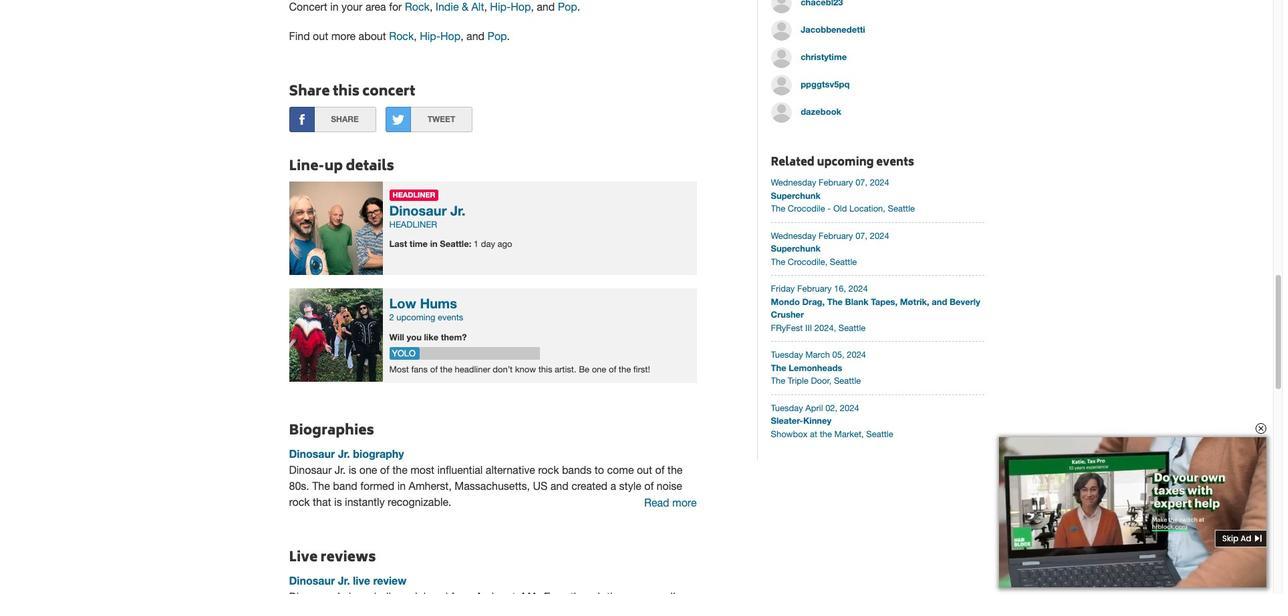 Task type: describe. For each thing, give the bounding box(es) containing it.
0 vertical spatial pop link
[[558, 1, 577, 13]]

reviews
[[321, 547, 376, 570]]

headliner dinosaur jr. headliner
[[389, 190, 466, 230]]

christytime link
[[771, 47, 847, 68]]

noise
[[657, 480, 682, 492]]

0 vertical spatial this
[[333, 81, 360, 104]]

1 horizontal spatial pop
[[558, 1, 577, 13]]

come
[[607, 464, 634, 476]]

the left triple
[[771, 377, 785, 387]]

biographies
[[289, 420, 374, 443]]

0 vertical spatial hop
[[511, 1, 531, 13]]

dinosaur inside headliner dinosaur jr. headliner
[[389, 202, 447, 218]]

alternative
[[486, 464, 535, 476]]

crusher
[[771, 310, 804, 320]]

80s.
[[289, 480, 309, 492]]

live reviews
[[289, 547, 376, 570]]

dinosaur jr. live review link
[[289, 574, 407, 587]]

like
[[424, 332, 439, 343]]

1 horizontal spatial more
[[672, 497, 697, 509]]

fans
[[411, 365, 428, 375]]

most
[[410, 464, 434, 476]]

them?
[[441, 332, 467, 343]]

2024 for blank
[[849, 284, 868, 294]]

this inside will you like them? yolo most fans of the headliner don't know this artist. be one of the first!
[[539, 365, 552, 375]]

dinosaur jr. biography
[[289, 447, 404, 460]]

jacobbenedetti's profile image image
[[771, 20, 792, 40]]

wednesday for wednesday february 07, 2024 superchunk the crocodile, seattle
[[771, 231, 816, 241]]

in inside dinosaur jr. is one of the most influential alternative rock bands to come out of the 80s. the band formed in amherst, massachusetts, us and created a style of noise rock that is instantly recognizable.
[[397, 480, 406, 492]]

christytime
[[801, 52, 847, 62]]

blank
[[845, 297, 869, 307]]

band
[[333, 480, 357, 492]]

at
[[810, 430, 817, 440]]

0 horizontal spatial hip-
[[420, 30, 440, 42]]

skip
[[1222, 533, 1239, 545]]

dinosaur jr. live review
[[289, 574, 407, 587]]

the left headliner
[[440, 365, 452, 375]]

recognizable.
[[388, 496, 451, 508]]

read more
[[644, 497, 697, 509]]

amherst,
[[409, 480, 452, 492]]

the inside 'tuesday april 02, 2024 sleater-kinney showbox at the market, seattle'
[[820, 430, 832, 440]]

review
[[373, 574, 407, 587]]

february for crocodile
[[819, 178, 853, 188]]

dazebook
[[801, 107, 842, 117]]

share for share this concert
[[289, 81, 330, 104]]

tapes,
[[871, 297, 898, 307]]

style
[[619, 480, 641, 492]]

to
[[595, 464, 604, 476]]

2024 for -
[[870, 178, 889, 188]]

jr. inside headliner dinosaur jr. headliner
[[450, 202, 466, 218]]

wednesday february 07, 2024 superchunk the crocodile, seattle
[[771, 231, 889, 267]]

-
[[828, 204, 831, 214]]

will
[[389, 332, 404, 343]]

0 vertical spatial more
[[331, 30, 356, 42]]

triple
[[788, 377, 809, 387]]

read more link
[[644, 497, 697, 509]]

drag,
[[802, 297, 825, 307]]

the inside "wednesday february 07, 2024 superchunk the crocodile - old location, seattle"
[[771, 204, 785, 214]]

alt
[[472, 1, 484, 13]]

hums
[[420, 295, 457, 311]]

related
[[771, 153, 815, 172]]

1 horizontal spatial rock
[[538, 464, 559, 476]]

april
[[806, 404, 823, 414]]

tweet link
[[386, 107, 473, 132]]

day
[[481, 239, 495, 249]]

created
[[572, 480, 608, 492]]

dinosaur for dinosaur jr. is one of the most influential alternative rock bands to come out of the 80s. the band formed in amherst, massachusetts, us and created a style of noise rock that is instantly recognizable.
[[289, 464, 332, 476]]

door,
[[811, 377, 832, 387]]

seattle inside "wednesday february 07, 2024 superchunk the crocodile - old location, seattle"
[[888, 204, 915, 214]]

0 vertical spatial upcoming
[[817, 153, 874, 172]]

of right "fans"
[[430, 365, 438, 375]]

0 vertical spatial is
[[349, 464, 356, 476]]

jr. for live
[[338, 574, 350, 587]]

wednesday for wednesday february 07, 2024 superchunk the crocodile - old location, seattle
[[771, 178, 816, 188]]

1 horizontal spatial events
[[876, 153, 914, 172]]

0 vertical spatial rock
[[405, 1, 430, 13]]

0 horizontal spatial hip-hop link
[[420, 30, 461, 42]]

you
[[407, 332, 422, 343]]

0 horizontal spatial is
[[334, 496, 342, 508]]

ppggtsv5pq link
[[771, 75, 850, 95]]

ago
[[498, 239, 512, 249]]

area
[[366, 1, 386, 13]]

first!
[[633, 365, 650, 375]]

0 vertical spatial headliner
[[393, 190, 435, 199]]

2024 for seattle
[[870, 231, 889, 241]]

details
[[346, 156, 394, 179]]

find
[[289, 30, 310, 42]]

up
[[324, 156, 343, 179]]

time
[[410, 239, 428, 249]]

ppggtsv5pq's profile image image
[[771, 75, 792, 95]]

your
[[342, 1, 363, 13]]

ppggtsv5pq
[[801, 79, 850, 90]]

tuesday for the
[[771, 350, 803, 361]]

1 horizontal spatial hip-hop link
[[490, 1, 531, 13]]

dinosaur jr. biography link
[[289, 447, 404, 460]]

low
[[389, 295, 416, 311]]

the inside friday february 16, 2024 mondo drag, the blank tapes, møtrik, and beverly crusher fryfest iii 2024, seattle
[[827, 297, 843, 307]]

dinosaur for dinosaur jr. live review
[[289, 574, 335, 587]]

2024 for at
[[840, 404, 859, 414]]

live
[[289, 547, 318, 570]]

showbox
[[771, 430, 808, 440]]

christytime's profile image image
[[771, 47, 792, 68]]

influential
[[437, 464, 483, 476]]

møtrik,
[[900, 297, 929, 307]]

concert
[[289, 1, 327, 13]]

tweet
[[428, 114, 455, 124]]

last time in seattle: 1 day ago
[[389, 239, 512, 249]]

know
[[515, 365, 536, 375]]

friday february 16, 2024 mondo drag, the blank tapes, møtrik, and beverly crusher fryfest iii 2024, seattle
[[771, 284, 980, 333]]

1 dinosaur jr. live. image from the top
[[289, 182, 383, 275]]

lemonheads
[[789, 363, 842, 374]]

0 horizontal spatial hop
[[440, 30, 461, 42]]

artist.
[[555, 365, 577, 375]]

dazebook's profile image image
[[771, 102, 792, 123]]

07, for wednesday february 07, 2024 superchunk the crocodile - old location, seattle
[[856, 178, 868, 188]]

1 vertical spatial pop link
[[488, 30, 507, 42]]

indie & alt link
[[436, 1, 484, 13]]

for
[[389, 1, 402, 13]]

1 vertical spatial in
[[430, 239, 438, 249]]

and inside dinosaur jr. is one of the most influential alternative rock bands to come out of the 80s. the band formed in amherst, massachusetts, us and created a style of noise rock that is instantly recognizable.
[[551, 480, 569, 492]]

about
[[359, 30, 386, 42]]



Task type: vqa. For each thing, say whether or not it's contained in the screenshot.
2024 corresponding to Triple
yes



Task type: locate. For each thing, give the bounding box(es) containing it.
don't
[[493, 365, 513, 375]]

1 horizontal spatial hip-
[[490, 1, 511, 13]]

rock link right about
[[389, 30, 414, 42]]

rock link
[[405, 1, 430, 13], [389, 30, 414, 42]]

2024,
[[815, 323, 836, 333]]

0 vertical spatial 07,
[[856, 178, 868, 188]]

hip- down "concert in your area for rock , indie & alt , hip-hop , and pop ." at the top of the page
[[420, 30, 440, 42]]

sleater-
[[771, 416, 803, 427]]

share
[[289, 81, 330, 104], [331, 114, 359, 124]]

more down noise
[[672, 497, 697, 509]]

0 vertical spatial february
[[819, 178, 853, 188]]

events up location,
[[876, 153, 914, 172]]

1 vertical spatial pop
[[488, 30, 507, 42]]

2 vertical spatial in
[[397, 480, 406, 492]]

the inside wednesday february 07, 2024 superchunk the crocodile, seattle
[[771, 257, 785, 267]]

jr.
[[450, 202, 466, 218], [338, 447, 350, 460], [335, 464, 346, 476], [338, 574, 350, 587]]

pop link
[[558, 1, 577, 13], [488, 30, 507, 42]]

the left lemonheads
[[771, 363, 786, 374]]

more
[[331, 30, 356, 42], [672, 497, 697, 509]]

0 vertical spatial hip-
[[490, 1, 511, 13]]

1 vertical spatial hip-
[[420, 30, 440, 42]]

dinosaur down live
[[289, 574, 335, 587]]

superchunk
[[771, 190, 821, 201], [771, 244, 821, 254]]

superchunk for wednesday february 07, 2024 superchunk the crocodile, seattle
[[771, 244, 821, 254]]

&
[[462, 1, 469, 13]]

seattle inside wednesday february 07, 2024 superchunk the crocodile, seattle
[[830, 257, 857, 267]]

most
[[389, 365, 409, 375]]

dinosaur jr. live. image left 2
[[289, 289, 383, 382]]

the inside dinosaur jr. is one of the most influential alternative rock bands to come out of the 80s. the band formed in amherst, massachusetts, us and created a style of noise rock that is instantly recognizable.
[[312, 480, 330, 492]]

0 vertical spatial .
[[577, 1, 580, 13]]

1 vertical spatial is
[[334, 496, 342, 508]]

0 vertical spatial share
[[289, 81, 330, 104]]

us
[[533, 480, 548, 492]]

1 vertical spatial wednesday
[[771, 231, 816, 241]]

out up style
[[637, 464, 652, 476]]

0 vertical spatial hip-hop link
[[490, 1, 531, 13]]

1 vertical spatial hip-hop link
[[420, 30, 461, 42]]

seattle right market,
[[866, 430, 893, 440]]

dinosaur
[[389, 202, 447, 218], [289, 447, 335, 460], [289, 464, 332, 476], [289, 574, 335, 587]]

live
[[353, 574, 370, 587]]

2 wednesday from the top
[[771, 231, 816, 241]]

dinosaur inside dinosaur jr. is one of the most influential alternative rock bands to come out of the 80s. the band formed in amherst, massachusetts, us and created a style of noise rock that is instantly recognizable.
[[289, 464, 332, 476]]

more left about
[[331, 30, 356, 42]]

seattle inside friday february 16, 2024 mondo drag, the blank tapes, møtrik, and beverly crusher fryfest iii 2024, seattle
[[839, 323, 866, 333]]

1 vertical spatial one
[[359, 464, 377, 476]]

upcoming down low hums link
[[397, 313, 435, 323]]

rock down 80s.
[[289, 496, 310, 508]]

pop
[[558, 1, 577, 13], [488, 30, 507, 42]]

1 vertical spatial more
[[672, 497, 697, 509]]

1 horizontal spatial .
[[577, 1, 580, 13]]

0 vertical spatial tuesday
[[771, 350, 803, 361]]

2 horizontal spatial in
[[430, 239, 438, 249]]

tuesday for sleater-
[[771, 404, 803, 414]]

february up drag,
[[797, 284, 832, 294]]

1 horizontal spatial upcoming
[[817, 153, 874, 172]]

hip- right alt
[[490, 1, 511, 13]]

1 vertical spatial hop
[[440, 30, 461, 42]]

location,
[[850, 204, 886, 214]]

superchunk inside wednesday february 07, 2024 superchunk the crocodile, seattle
[[771, 244, 821, 254]]

one inside dinosaur jr. is one of the most influential alternative rock bands to come out of the 80s. the band formed in amherst, massachusetts, us and created a style of noise rock that is instantly recognizable.
[[359, 464, 377, 476]]

the down 16,
[[827, 297, 843, 307]]

upcoming up "wednesday february 07, 2024 superchunk the crocodile - old location, seattle"
[[817, 153, 874, 172]]

1 vertical spatial tuesday
[[771, 404, 803, 414]]

upcoming
[[817, 153, 874, 172], [397, 313, 435, 323]]

last
[[389, 239, 407, 249]]

february inside friday february 16, 2024 mondo drag, the blank tapes, møtrik, and beverly crusher fryfest iii 2024, seattle
[[797, 284, 832, 294]]

hop right alt
[[511, 1, 531, 13]]

jr. up the seattle:
[[450, 202, 466, 218]]

of up read
[[644, 480, 654, 492]]

february for the
[[797, 284, 832, 294]]

the up friday
[[771, 257, 785, 267]]

headliner up dinosaur jr. link
[[393, 190, 435, 199]]

1 vertical spatial share
[[331, 114, 359, 124]]

tuesday inside 'tuesday april 02, 2024 sleater-kinney showbox at the market, seattle'
[[771, 404, 803, 414]]

events down hums
[[438, 313, 463, 323]]

1 vertical spatial dinosaur jr. live. image
[[289, 289, 383, 382]]

ad
[[1241, 533, 1252, 545]]

rock right about
[[389, 30, 414, 42]]

this right know at the bottom left of the page
[[539, 365, 552, 375]]

in right time
[[430, 239, 438, 249]]

2 dinosaur jr. live. image from the top
[[289, 289, 383, 382]]

of
[[430, 365, 438, 375], [609, 365, 616, 375], [380, 464, 390, 476], [655, 464, 665, 476], [644, 480, 654, 492]]

biography
[[353, 447, 404, 460]]

1 vertical spatial rock
[[289, 496, 310, 508]]

0 horizontal spatial one
[[359, 464, 377, 476]]

rock link for find out more about
[[389, 30, 414, 42]]

superchunk up crocodile
[[771, 190, 821, 201]]

jr. left live
[[338, 574, 350, 587]]

1 tuesday from the top
[[771, 350, 803, 361]]

headliner
[[393, 190, 435, 199], [389, 220, 437, 230]]

headliner
[[455, 365, 490, 375]]

share this concert
[[289, 81, 415, 104]]

07, down location,
[[856, 231, 868, 241]]

seattle right door, at the bottom
[[834, 377, 861, 387]]

this up the share link
[[333, 81, 360, 104]]

will you like them? yolo most fans of the headliner don't know this artist. be one of the first!
[[389, 332, 650, 375]]

2024 down location,
[[870, 231, 889, 241]]

0 vertical spatial pop
[[558, 1, 577, 13]]

0 vertical spatial out
[[313, 30, 328, 42]]

superchunk for wednesday february 07, 2024 superchunk the crocodile - old location, seattle
[[771, 190, 821, 201]]

of up noise
[[655, 464, 665, 476]]

jr. for biography
[[338, 447, 350, 460]]

events inside low hums 2 upcoming events
[[438, 313, 463, 323]]

instantly
[[345, 496, 385, 508]]

jr. down biographies
[[338, 447, 350, 460]]

0 vertical spatial dinosaur jr. live. image
[[289, 182, 383, 275]]

2 superchunk from the top
[[771, 244, 821, 254]]

mondo
[[771, 297, 800, 307]]

2024 up blank
[[849, 284, 868, 294]]

superchunk up crocodile,
[[771, 244, 821, 254]]

2024 inside "wednesday february 07, 2024 superchunk the crocodile - old location, seattle"
[[870, 178, 889, 188]]

0 horizontal spatial upcoming
[[397, 313, 435, 323]]

1 vertical spatial .
[[507, 30, 510, 42]]

05,
[[832, 350, 845, 361]]

share up the share link
[[289, 81, 330, 104]]

0 horizontal spatial out
[[313, 30, 328, 42]]

1 horizontal spatial hop
[[511, 1, 531, 13]]

jacobbenedetti link
[[771, 20, 865, 40]]

07, inside wednesday february 07, 2024 superchunk the crocodile, seattle
[[856, 231, 868, 241]]

1 vertical spatial headliner
[[389, 220, 437, 230]]

tuesday march 05, 2024 the lemonheads the triple door, seattle
[[771, 350, 866, 387]]

02,
[[826, 404, 838, 414]]

1 vertical spatial rock link
[[389, 30, 414, 42]]

0 horizontal spatial this
[[333, 81, 360, 104]]

dinosaur jr. is one of the most influential alternative rock bands to come out of the 80s. the band formed in amherst, massachusetts, us and created a style of noise rock that is instantly recognizable.
[[289, 464, 683, 508]]

in
[[330, 1, 339, 13], [430, 239, 438, 249], [397, 480, 406, 492]]

0 horizontal spatial share
[[289, 81, 330, 104]]

jr. for is
[[335, 464, 346, 476]]

concert
[[363, 81, 415, 104]]

one up "formed"
[[359, 464, 377, 476]]

1 horizontal spatial in
[[397, 480, 406, 492]]

1 horizontal spatial one
[[592, 365, 606, 375]]

crocodile
[[788, 204, 825, 214]]

1 vertical spatial superchunk
[[771, 244, 821, 254]]

07, inside "wednesday february 07, 2024 superchunk the crocodile - old location, seattle"
[[856, 178, 868, 188]]

wednesday down "related"
[[771, 178, 816, 188]]

in left 'your'
[[330, 1, 339, 13]]

07, up location,
[[856, 178, 868, 188]]

out right the find
[[313, 30, 328, 42]]

of down biography
[[380, 464, 390, 476]]

related upcoming events
[[771, 153, 914, 172]]

dinosaur for dinosaur jr. biography
[[289, 447, 335, 460]]

of right be
[[609, 365, 616, 375]]

, left indie
[[430, 1, 433, 13]]

seattle inside tuesday march 05, 2024 the lemonheads the triple door, seattle
[[834, 377, 861, 387]]

the left 'first!'
[[619, 365, 631, 375]]

jacobbenedetti
[[801, 24, 865, 35]]

february inside "wednesday february 07, 2024 superchunk the crocodile - old location, seattle"
[[819, 178, 853, 188]]

1 horizontal spatial share
[[331, 114, 359, 124]]

the right at
[[820, 430, 832, 440]]

2 vertical spatial february
[[797, 284, 832, 294]]

dinosaur jr. link
[[389, 202, 466, 218]]

1 horizontal spatial out
[[637, 464, 652, 476]]

dinosaur up 80s.
[[289, 464, 332, 476]]

hop
[[511, 1, 531, 13], [440, 30, 461, 42]]

2024 right 02,
[[840, 404, 859, 414]]

the up noise
[[668, 464, 683, 476]]

read
[[644, 497, 669, 509]]

, down "concert in your area for rock , indie & alt , hip-hop , and pop ." at the top of the page
[[414, 30, 417, 42]]

1 vertical spatial this
[[539, 365, 552, 375]]

massachusetts,
[[455, 480, 530, 492]]

2024 inside wednesday february 07, 2024 superchunk the crocodile, seattle
[[870, 231, 889, 241]]

wednesday february 07, 2024 superchunk the crocodile - old location, seattle
[[771, 178, 915, 214]]

share down share this concert
[[331, 114, 359, 124]]

0 horizontal spatial .
[[507, 30, 510, 42]]

2024 right '05,'
[[847, 350, 866, 361]]

seattle up 16,
[[830, 257, 857, 267]]

low hums 2 upcoming events
[[389, 295, 463, 323]]

1 vertical spatial upcoming
[[397, 313, 435, 323]]

tuesday
[[771, 350, 803, 361], [771, 404, 803, 414]]

is right that on the bottom left
[[334, 496, 342, 508]]

2 tuesday from the top
[[771, 404, 803, 414]]

,
[[430, 1, 433, 13], [484, 1, 487, 13], [531, 1, 534, 13], [414, 30, 417, 42], [461, 30, 464, 42]]

is down dinosaur jr. biography link
[[349, 464, 356, 476]]

wednesday inside wednesday february 07, 2024 superchunk the crocodile, seattle
[[771, 231, 816, 241]]

february for crocodile,
[[819, 231, 853, 241]]

2 07, from the top
[[856, 231, 868, 241]]

dinosaur jr. live. image down up
[[289, 182, 383, 275]]

1 superchunk from the top
[[771, 190, 821, 201]]

2024 inside friday february 16, 2024 mondo drag, the blank tapes, møtrik, and beverly crusher fryfest iii 2024, seattle
[[849, 284, 868, 294]]

one inside will you like them? yolo most fans of the headliner don't know this artist. be one of the first!
[[592, 365, 606, 375]]

1 horizontal spatial pop link
[[558, 1, 577, 13]]

0 horizontal spatial rock
[[289, 496, 310, 508]]

wednesday
[[771, 178, 816, 188], [771, 231, 816, 241]]

rock up us
[[538, 464, 559, 476]]

0 horizontal spatial events
[[438, 313, 463, 323]]

0 vertical spatial rock link
[[405, 1, 430, 13]]

1 horizontal spatial is
[[349, 464, 356, 476]]

kinney
[[803, 416, 832, 427]]

1 vertical spatial events
[[438, 313, 463, 323]]

tuesday inside tuesday march 05, 2024 the lemonheads the triple door, seattle
[[771, 350, 803, 361]]

0 vertical spatial wednesday
[[771, 178, 816, 188]]

dinosaur up headliner link
[[389, 202, 447, 218]]

crocodile,
[[788, 257, 828, 267]]

, right &
[[484, 1, 487, 13]]

dinosaur jr. live. image
[[289, 182, 383, 275], [289, 289, 383, 382]]

hip-
[[490, 1, 511, 13], [420, 30, 440, 42]]

a
[[611, 480, 616, 492]]

skip ad
[[1222, 533, 1252, 545]]

0 horizontal spatial more
[[331, 30, 356, 42]]

seattle inside 'tuesday april 02, 2024 sleater-kinney showbox at the market, seattle'
[[866, 430, 893, 440]]

rock link for concert in your area for
[[405, 1, 430, 13]]

headliner link
[[389, 220, 437, 230]]

hip-hop link right alt
[[490, 1, 531, 13]]

0 vertical spatial in
[[330, 1, 339, 13]]

line-up details
[[289, 156, 394, 179]]

1
[[474, 239, 479, 249]]

0 vertical spatial rock
[[538, 464, 559, 476]]

superchunk inside "wednesday february 07, 2024 superchunk the crocodile - old location, seattle"
[[771, 190, 821, 201]]

tuesday april 02, 2024 sleater-kinney showbox at the market, seattle
[[771, 404, 893, 440]]

2024 inside 'tuesday april 02, 2024 sleater-kinney showbox at the market, seattle'
[[840, 404, 859, 414]]

yolo
[[392, 349, 416, 359]]

1 07, from the top
[[856, 178, 868, 188]]

2024 for triple
[[847, 350, 866, 361]]

0 horizontal spatial in
[[330, 1, 339, 13]]

0 horizontal spatial pop link
[[488, 30, 507, 42]]

seattle right 2024,
[[839, 323, 866, 333]]

0 horizontal spatial pop
[[488, 30, 507, 42]]

upcoming inside low hums 2 upcoming events
[[397, 313, 435, 323]]

iii
[[805, 323, 812, 333]]

fryfest
[[771, 323, 803, 333]]

1 vertical spatial 07,
[[856, 231, 868, 241]]

out inside dinosaur jr. is one of the most influential alternative rock bands to come out of the 80s. the band formed in amherst, massachusetts, us and created a style of noise rock that is instantly recognizable.
[[637, 464, 652, 476]]

in up recognizable.
[[397, 480, 406, 492]]

beverly
[[950, 297, 980, 307]]

dinosaur down biographies
[[289, 447, 335, 460]]

16,
[[834, 284, 846, 294]]

share for share
[[331, 114, 359, 124]]

1 wednesday from the top
[[771, 178, 816, 188]]

february down related upcoming events
[[819, 178, 853, 188]]

hip-hop link down "concert in your area for rock , indie & alt , hip-hop , and pop ." at the top of the page
[[420, 30, 461, 42]]

and inside friday february 16, 2024 mondo drag, the blank tapes, møtrik, and beverly crusher fryfest iii 2024, seattle
[[932, 297, 947, 307]]

tuesday up sleater-
[[771, 404, 803, 414]]

wednesday inside "wednesday february 07, 2024 superchunk the crocodile - old location, seattle"
[[771, 178, 816, 188]]

wednesday up crocodile,
[[771, 231, 816, 241]]

1 horizontal spatial this
[[539, 365, 552, 375]]

bands
[[562, 464, 592, 476]]

2 upcoming events link
[[389, 313, 463, 323]]

seattle right location,
[[888, 204, 915, 214]]

0 vertical spatial events
[[876, 153, 914, 172]]

, down indie & alt link
[[461, 30, 464, 42]]

2024 up location,
[[870, 178, 889, 188]]

tuesday down fryfest
[[771, 350, 803, 361]]

share link
[[289, 107, 376, 132]]

0 vertical spatial one
[[592, 365, 606, 375]]

the left most
[[392, 464, 408, 476]]

seattle:
[[440, 239, 471, 249]]

0 vertical spatial superchunk
[[771, 190, 821, 201]]

rock
[[405, 1, 430, 13], [389, 30, 414, 42]]

rock right for
[[405, 1, 430, 13]]

07, for wednesday february 07, 2024 superchunk the crocodile, seattle
[[856, 231, 868, 241]]

market,
[[835, 430, 864, 440]]

find out more about rock , hip-hop , and pop .
[[289, 30, 510, 42]]

one right be
[[592, 365, 606, 375]]

the left crocodile
[[771, 204, 785, 214]]

rock
[[538, 464, 559, 476], [289, 496, 310, 508]]

2024 inside tuesday march 05, 2024 the lemonheads the triple door, seattle
[[847, 350, 866, 361]]

the up that on the bottom left
[[312, 480, 330, 492]]

seattle
[[888, 204, 915, 214], [830, 257, 857, 267], [839, 323, 866, 333], [834, 377, 861, 387], [866, 430, 893, 440]]

hop down indie
[[440, 30, 461, 42]]

headliner up time
[[389, 220, 437, 230]]

chacebl23's profile image image
[[771, 0, 792, 13]]

rock link right for
[[405, 1, 430, 13]]

low hums link
[[389, 295, 457, 311]]

line-
[[289, 156, 324, 179]]

1 vertical spatial february
[[819, 231, 853, 241]]

1 vertical spatial out
[[637, 464, 652, 476]]

february down old
[[819, 231, 853, 241]]

, right alt
[[531, 1, 534, 13]]

jr. up band
[[335, 464, 346, 476]]

jr. inside dinosaur jr. is one of the most influential alternative rock bands to come out of the 80s. the band formed in amherst, massachusetts, us and created a style of noise rock that is instantly recognizable.
[[335, 464, 346, 476]]

1 vertical spatial rock
[[389, 30, 414, 42]]

hip-hop link
[[490, 1, 531, 13], [420, 30, 461, 42]]

february inside wednesday february 07, 2024 superchunk the crocodile, seattle
[[819, 231, 853, 241]]



